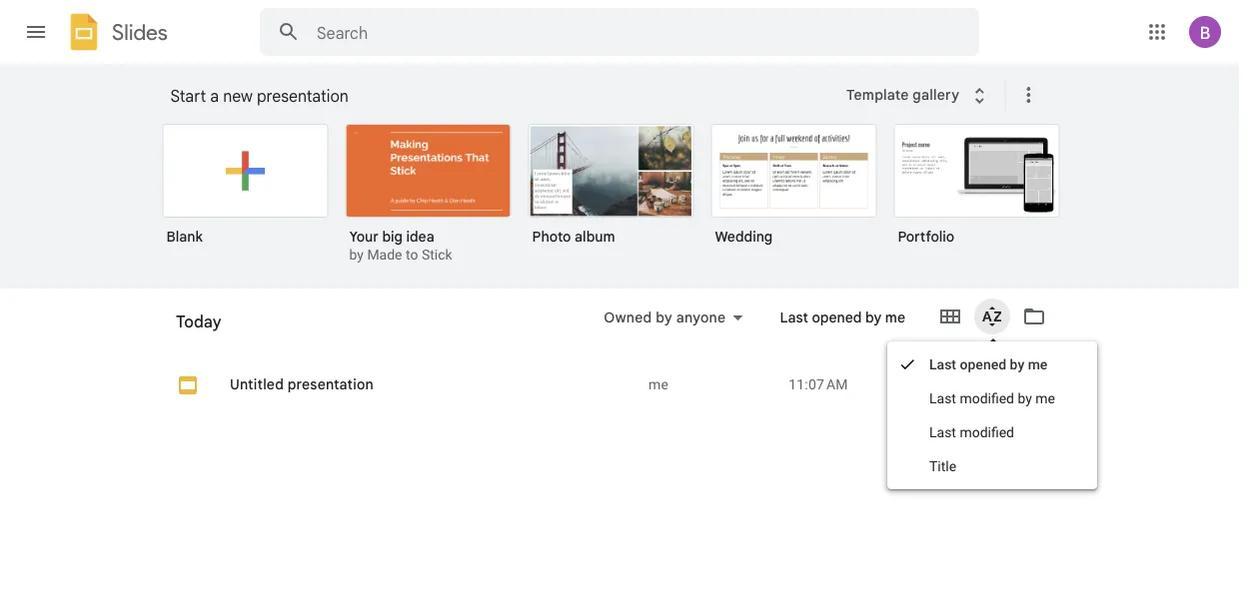 Task type: vqa. For each thing, say whether or not it's contained in the screenshot.
Me
yes



Task type: describe. For each thing, give the bounding box(es) containing it.
slides
[[112, 19, 168, 45]]

by inside popup button
[[656, 309, 673, 326]]

modified for last modified
[[960, 424, 1015, 441]]

today heading
[[160, 289, 561, 353]]

anyone
[[676, 309, 726, 326]]

Search bar text field
[[317, 23, 930, 43]]

start a new presentation
[[170, 86, 349, 106]]

last opened by me inside menu
[[930, 356, 1048, 373]]

search image
[[269, 12, 309, 52]]

owned by anyone button
[[591, 306, 756, 330]]

portfolio
[[898, 228, 955, 245]]

last up title
[[930, 424, 956, 441]]

portfolio option
[[894, 124, 1060, 260]]

last opened by me up the 11:07 am
[[780, 309, 906, 326]]

start a new presentation heading
[[170, 64, 834, 128]]

album
[[575, 228, 615, 245]]

template gallery
[[847, 86, 960, 104]]

today inside today heading
[[176, 312, 222, 332]]

by inside your big idea by made to stick
[[349, 247, 364, 263]]

template
[[847, 86, 909, 104]]

untitled presentation option
[[160, 280, 1060, 610]]

your big idea by made to stick
[[349, 228, 452, 263]]

presentation inside heading
[[257, 86, 349, 106]]

owned
[[604, 309, 652, 326]]

opened inside menu
[[960, 356, 1007, 373]]

0 horizontal spatial opened
[[723, 321, 773, 338]]

more actions. image
[[1013, 83, 1041, 107]]

gallery
[[913, 86, 960, 104]]

1 horizontal spatial opened
[[812, 309, 862, 326]]

last up the 11:07 am
[[780, 309, 808, 326]]

made to stick link
[[367, 247, 452, 263]]

wedding option
[[711, 124, 877, 260]]

last opened by me 11:07 am element
[[789, 375, 988, 395]]

last modified
[[930, 424, 1015, 441]]



Task type: locate. For each thing, give the bounding box(es) containing it.
presentation right new
[[257, 86, 349, 106]]

me
[[885, 309, 906, 326], [796, 321, 816, 338], [1028, 356, 1048, 373], [649, 377, 669, 393], [1036, 390, 1056, 407]]

your big idea option
[[345, 124, 511, 266]]

made
[[367, 247, 402, 263]]

1 vertical spatial modified
[[960, 424, 1015, 441]]

opened
[[812, 309, 862, 326], [723, 321, 773, 338], [960, 356, 1007, 373]]

stick
[[422, 247, 452, 263]]

0 vertical spatial modified
[[960, 390, 1015, 407]]

modified down last modified by me
[[960, 424, 1015, 441]]

a
[[210, 86, 219, 106]]

1 vertical spatial presentation
[[288, 376, 374, 394]]

presentation
[[257, 86, 349, 106], [288, 376, 374, 394]]

untitled presentation
[[230, 376, 374, 394]]

today
[[176, 312, 222, 332], [176, 320, 216, 337]]

start
[[170, 86, 206, 106]]

11:07 am
[[789, 377, 848, 393]]

idea
[[406, 228, 434, 245]]

photo album option
[[528, 124, 694, 260]]

last opened by me up last modified by me
[[930, 356, 1048, 373]]

last up last modified
[[930, 390, 956, 407]]

presentation inside option
[[288, 376, 374, 394]]

modified
[[960, 390, 1015, 407], [960, 424, 1015, 441]]

last opened by me
[[780, 309, 906, 326], [691, 321, 816, 338], [930, 356, 1048, 373]]

None search field
[[260, 8, 980, 56]]

slides link
[[64, 12, 168, 56]]

wedding
[[715, 228, 773, 245]]

opened up the 11:07 am
[[812, 309, 862, 326]]

template gallery button
[[834, 77, 1005, 113]]

modified up last modified
[[960, 390, 1015, 407]]

2 modified from the top
[[960, 424, 1015, 441]]

opened up last modified by me
[[960, 356, 1007, 373]]

1 today from the top
[[176, 312, 222, 332]]

your
[[349, 228, 379, 245]]

photo album
[[532, 228, 615, 245]]

owned by me element
[[649, 375, 773, 395]]

me inside owned by me element
[[649, 377, 669, 393]]

to
[[406, 247, 418, 263]]

untitled
[[230, 376, 284, 394]]

2 today from the top
[[176, 320, 216, 337]]

title
[[930, 458, 957, 475]]

last modified by me
[[930, 390, 1056, 407]]

last
[[780, 309, 808, 326], [691, 321, 719, 338], [930, 356, 957, 373], [930, 390, 956, 407], [930, 424, 956, 441]]

menu
[[888, 342, 1098, 490]]

presentation down today heading
[[288, 376, 374, 394]]

last opened by me up owned by me element
[[691, 321, 816, 338]]

photo
[[532, 228, 571, 245]]

blank
[[166, 228, 203, 245]]

2 horizontal spatial opened
[[960, 356, 1007, 373]]

last up last opened by me 11:07 am 'element'
[[930, 356, 957, 373]]

by
[[349, 247, 364, 263], [656, 309, 673, 326], [866, 309, 882, 326], [776, 321, 792, 338], [1010, 356, 1025, 373], [1018, 390, 1032, 407]]

main menu image
[[24, 20, 48, 44]]

list box containing blank
[[162, 120, 1082, 290]]

modified for last modified by me
[[960, 390, 1015, 407]]

menu containing last opened by me
[[888, 342, 1098, 490]]

blank option
[[162, 124, 328, 260]]

new
[[223, 86, 253, 106]]

0 vertical spatial presentation
[[257, 86, 349, 106]]

1 modified from the top
[[960, 390, 1015, 407]]

list box
[[162, 120, 1082, 290]]

opened up owned by me element
[[723, 321, 773, 338]]

owned by anyone
[[604, 309, 726, 326]]

big
[[382, 228, 403, 245]]

last up owned by me element
[[691, 321, 719, 338]]



